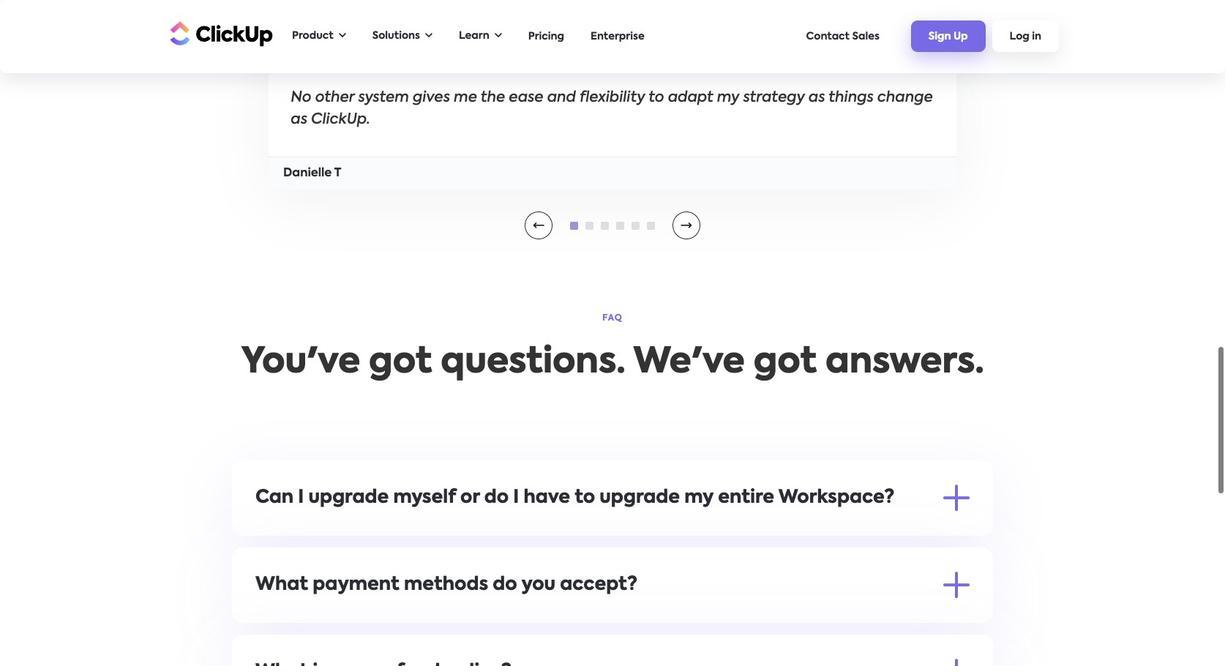 Task type: describe. For each thing, give the bounding box(es) containing it.
danielle t image
[[681, 223, 692, 228]]

product
[[292, 31, 334, 41]]

cards!
[[392, 612, 424, 622]]

faq
[[602, 314, 623, 323]]

can i upgrade myself or do i have to upgrade my entire workspace?
[[255, 489, 895, 507]]

we've
[[633, 345, 745, 381]]

0 horizontal spatial entire
[[499, 525, 528, 535]]

upgrade up clickup,
[[309, 489, 389, 507]]

log in link
[[992, 21, 1059, 52]]

log in
[[1010, 32, 1042, 42]]

the
[[480, 91, 505, 105]]

danielle t
[[283, 168, 341, 179]]

other
[[315, 91, 354, 105]]

2 i from the left
[[513, 489, 519, 507]]

have
[[524, 489, 570, 507]]

minimum
[[587, 612, 635, 622]]

danielle
[[283, 168, 332, 179]]

accept?
[[560, 576, 638, 594]]

learn button
[[452, 21, 509, 51]]

to
[[255, 525, 267, 535]]

2 your from the left
[[737, 525, 759, 535]]

enterprise link
[[583, 24, 652, 49]]

upgrade up means
[[600, 489, 680, 507]]

pricing
[[528, 31, 564, 41]]

no other system gives me the ease and flexibility to adapt my strategy as things change as clickup.
[[291, 91, 933, 127]]

solutions button
[[365, 21, 440, 51]]

clickup.
[[311, 113, 370, 127]]

contact
[[806, 31, 850, 41]]

answers.
[[826, 345, 984, 381]]

0 horizontal spatial all
[[313, 612, 325, 622]]

which
[[593, 525, 622, 535]]

pricing link
[[521, 24, 572, 49]]

1 horizontal spatial to
[[575, 489, 595, 507]]

sign up
[[929, 32, 968, 42]]

workspace.
[[762, 525, 821, 535]]

sign
[[929, 32, 951, 42]]

flexibility
[[580, 91, 645, 105]]

1 your from the left
[[475, 525, 496, 535]]

orders
[[499, 612, 531, 622]]

1 vertical spatial in
[[726, 525, 735, 535]]

sales
[[852, 31, 880, 41]]

2 got from the left
[[754, 345, 817, 381]]

major
[[328, 612, 358, 622]]

1 vertical spatial as
[[291, 113, 307, 127]]

for
[[426, 612, 442, 622]]

1 vertical spatial do
[[493, 576, 517, 594]]

to upgrade clickup, you'll need to upgrade your entire workspace, which means all members in your workspace.
[[255, 525, 821, 535]]

we
[[637, 612, 652, 622]]

log
[[1010, 32, 1030, 42]]

0 vertical spatial as
[[808, 91, 825, 105]]

solutions
[[372, 31, 420, 41]]

members
[[676, 525, 724, 535]]

upgrade down the or
[[429, 525, 472, 535]]



Task type: locate. For each thing, give the bounding box(es) containing it.
1 horizontal spatial entire
[[718, 489, 774, 507]]

in right "members"
[[726, 525, 735, 535]]

1 horizontal spatial got
[[754, 345, 817, 381]]

transfers.
[[745, 612, 792, 622]]

0 horizontal spatial accept
[[274, 612, 311, 622]]

your left "workspace."
[[737, 525, 759, 535]]

my
[[717, 91, 739, 105], [685, 489, 714, 507]]

upgrade
[[309, 489, 389, 507], [600, 489, 680, 507], [270, 525, 313, 535], [429, 525, 472, 535]]

to right need
[[415, 525, 426, 535]]

accept right also
[[678, 612, 714, 622]]

means
[[625, 525, 659, 535]]

enterprise
[[591, 31, 645, 41], [445, 612, 496, 622]]

you'll
[[359, 525, 385, 535]]

in inside 'link'
[[1032, 32, 1042, 42]]

contact sales
[[806, 31, 880, 41]]

danielle t image
[[533, 223, 545, 228]]

1 vertical spatial to
[[575, 489, 595, 507]]

up
[[954, 32, 968, 42]]

1 got from the left
[[369, 345, 432, 381]]

0 horizontal spatial to
[[415, 525, 426, 535]]

0 vertical spatial enterprise
[[591, 31, 645, 41]]

methods
[[404, 576, 488, 594]]

all right means
[[662, 525, 673, 535]]

accept right we
[[274, 612, 311, 622]]

1 horizontal spatial all
[[662, 525, 673, 535]]

you've got questions. we've got answers.
[[241, 345, 984, 381]]

also
[[655, 612, 675, 622]]

1 accept from the left
[[274, 612, 311, 622]]

1 vertical spatial my
[[685, 489, 714, 507]]

i
[[298, 489, 304, 507], [513, 489, 519, 507]]

1 horizontal spatial enterprise
[[591, 31, 645, 41]]

system
[[358, 91, 409, 105]]

do
[[484, 489, 509, 507], [493, 576, 517, 594]]

0 horizontal spatial i
[[298, 489, 304, 507]]

0 vertical spatial entire
[[718, 489, 774, 507]]

learn
[[459, 31, 489, 41]]

ease
[[509, 91, 543, 105]]

0 horizontal spatial got
[[369, 345, 432, 381]]

we
[[255, 612, 272, 622]]

meeting
[[533, 612, 576, 622]]

upgrade right 'to'
[[270, 525, 313, 535]]

need
[[387, 525, 413, 535]]

1 horizontal spatial as
[[808, 91, 825, 105]]

and
[[547, 91, 576, 105]]

to
[[648, 91, 664, 105], [575, 489, 595, 507], [415, 525, 426, 535]]

entire
[[718, 489, 774, 507], [499, 525, 528, 535]]

my right adapt
[[717, 91, 739, 105]]

your
[[475, 525, 496, 535], [737, 525, 759, 535]]

2 accept from the left
[[678, 612, 714, 622]]

no
[[291, 91, 311, 105]]

questions.
[[441, 345, 626, 381]]

payment
[[313, 576, 400, 594]]

as left things
[[808, 91, 825, 105]]

contact sales button
[[799, 24, 887, 49]]

in
[[1032, 32, 1042, 42], [726, 525, 735, 535]]

product button
[[285, 21, 353, 51]]

gives
[[413, 91, 450, 105]]

to left adapt
[[648, 91, 664, 105]]

0 horizontal spatial enterprise
[[445, 612, 496, 622]]

what payment methods do you accept?
[[255, 576, 638, 594]]

strategy
[[743, 91, 805, 105]]

got
[[369, 345, 432, 381], [754, 345, 817, 381]]

as down no
[[291, 113, 307, 127]]

0 vertical spatial to
[[648, 91, 664, 105]]

you
[[521, 576, 556, 594]]

1 horizontal spatial i
[[513, 489, 519, 507]]

to right have
[[575, 489, 595, 507]]

1 horizontal spatial your
[[737, 525, 759, 535]]

do right the or
[[484, 489, 509, 507]]

do up orders
[[493, 576, 517, 594]]

all
[[662, 525, 673, 535], [313, 612, 325, 622]]

0 vertical spatial do
[[484, 489, 509, 507]]

workspace,
[[531, 525, 590, 535]]

1 vertical spatial entire
[[499, 525, 528, 535]]

1 horizontal spatial accept
[[678, 612, 714, 622]]

in right log
[[1032, 32, 1042, 42]]

entire up "workspace."
[[718, 489, 774, 507]]

1 horizontal spatial in
[[1032, 32, 1042, 42]]

i right the can
[[298, 489, 304, 507]]

testimonial navigation navigation
[[570, 221, 655, 229]]

to inside the no other system gives me the ease and flexibility to adapt my strategy as things change as clickup.
[[648, 91, 664, 105]]

i left have
[[513, 489, 519, 507]]

0 horizontal spatial in
[[726, 525, 735, 535]]

enterprise up flexibility
[[591, 31, 645, 41]]

0 vertical spatial all
[[662, 525, 673, 535]]

bank
[[717, 612, 742, 622]]

clickup,
[[316, 525, 357, 535]]

1 vertical spatial enterprise
[[445, 612, 496, 622]]

what
[[255, 576, 308, 594]]

2 vertical spatial to
[[415, 525, 426, 535]]

a
[[578, 612, 585, 622]]

me
[[454, 91, 477, 105]]

myself
[[393, 489, 456, 507]]

entire down have
[[499, 525, 528, 535]]

0 horizontal spatial my
[[685, 489, 714, 507]]

workspace?
[[779, 489, 895, 507]]

accept
[[274, 612, 311, 622], [678, 612, 714, 622]]

0 horizontal spatial your
[[475, 525, 496, 535]]

clickup image
[[166, 19, 273, 47]]

1 i from the left
[[298, 489, 304, 507]]

we accept all major credit cards! for enterprise orders meeting a minimum we also accept bank transfers.
[[255, 612, 792, 622]]

you've
[[241, 345, 360, 381]]

your down the or
[[475, 525, 496, 535]]

all left the major
[[313, 612, 325, 622]]

sign up button
[[911, 21, 986, 52]]

can
[[255, 489, 294, 507]]

adapt
[[668, 91, 713, 105]]

2 horizontal spatial to
[[648, 91, 664, 105]]

as
[[808, 91, 825, 105], [291, 113, 307, 127]]

my up "members"
[[685, 489, 714, 507]]

credit
[[360, 612, 390, 622]]

0 vertical spatial in
[[1032, 32, 1042, 42]]

my inside the no other system gives me the ease and flexibility to adapt my strategy as things change as clickup.
[[717, 91, 739, 105]]

1 horizontal spatial my
[[717, 91, 739, 105]]

0 vertical spatial my
[[717, 91, 739, 105]]

change
[[877, 91, 933, 105]]

t
[[334, 168, 341, 179]]

or
[[460, 489, 480, 507]]

enterprise right for
[[445, 612, 496, 622]]

things
[[829, 91, 874, 105]]

1 vertical spatial all
[[313, 612, 325, 622]]

0 horizontal spatial as
[[291, 113, 307, 127]]



Task type: vqa. For each thing, say whether or not it's contained in the screenshot.
the One
no



